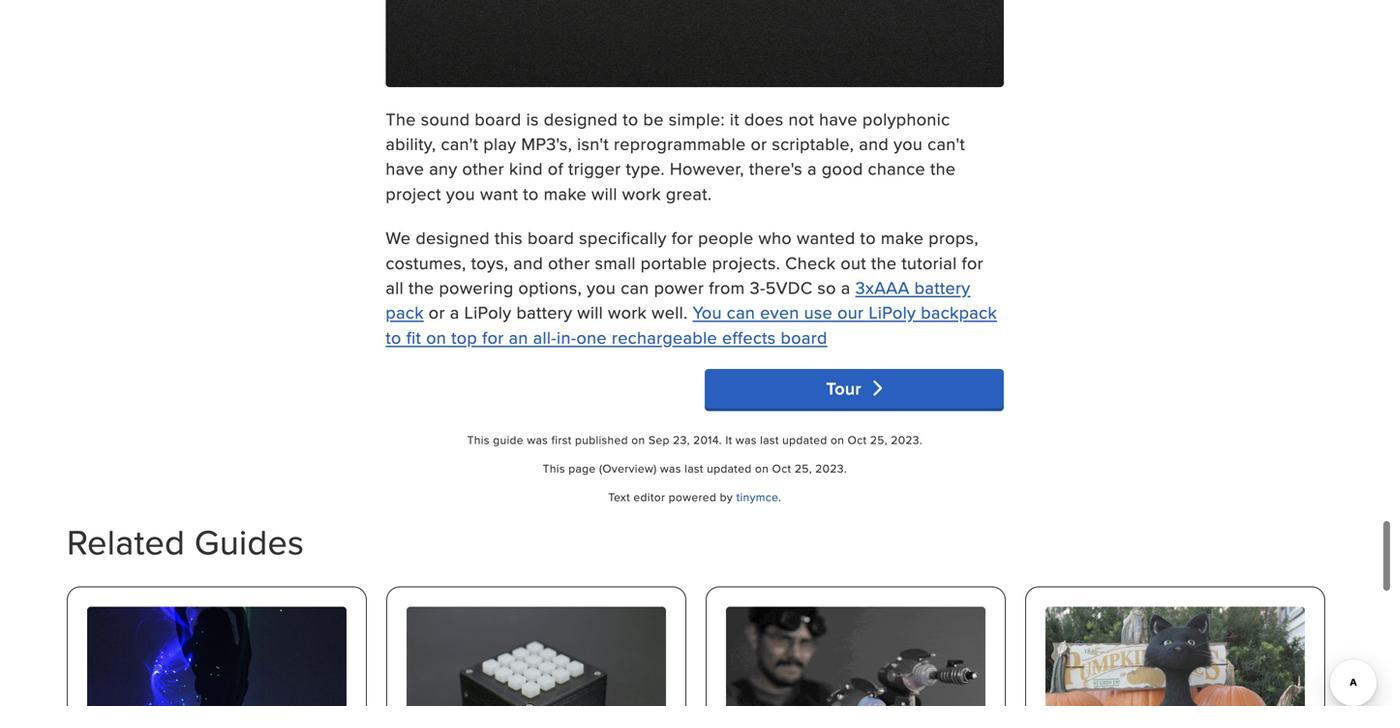 Task type: describe. For each thing, give the bounding box(es) containing it.
on inside you can even use our lipoly backpack to fit on top for an all-in-one rechargeable effects board
[[426, 325, 447, 350]]

from
[[709, 275, 745, 300]]

any
[[429, 156, 458, 181]]

text
[[609, 489, 630, 505]]

fit
[[406, 325, 421, 350]]

text editor powered by tinymce .
[[609, 489, 782, 505]]

out
[[841, 250, 867, 275]]

2 horizontal spatial was
[[736, 431, 757, 448]]

props,
[[929, 225, 979, 250]]

who
[[759, 225, 792, 250]]

this page (overview) was last updated on oct 25, 2023.
[[543, 460, 847, 476]]

specifically
[[579, 225, 667, 250]]

top
[[451, 325, 478, 350]]

does
[[745, 106, 784, 131]]

wizzy: a needle felted cat image
[[1046, 607, 1305, 706]]

0 horizontal spatial battery
[[517, 300, 573, 325]]

1 horizontal spatial oct
[[848, 431, 867, 448]]

on up tinymce
[[755, 460, 769, 476]]

0 horizontal spatial the
[[409, 275, 434, 300]]

tinymce link
[[737, 489, 779, 505]]

options,
[[519, 275, 582, 300]]

is
[[526, 106, 539, 131]]

play
[[484, 131, 517, 156]]

toys,
[[471, 250, 509, 275]]

3xaaa battery pack
[[386, 275, 971, 325]]

1 vertical spatial have
[[386, 156, 424, 181]]

1 vertical spatial 2023.
[[816, 460, 847, 476]]

0 vertical spatial updated
[[783, 431, 828, 448]]

for inside you can even use our lipoly backpack to fit on top for an all-in-one rechargeable effects board
[[482, 325, 504, 350]]

tutorial
[[902, 250, 957, 275]]

1 vertical spatial 25,
[[795, 460, 812, 476]]

0 horizontal spatial a
[[450, 300, 460, 325]]

great.
[[666, 181, 712, 206]]

the
[[386, 106, 416, 131]]

pack
[[386, 300, 424, 325]]

first
[[552, 431, 572, 448]]

it
[[730, 106, 740, 131]]

2014.
[[694, 431, 722, 448]]

simple:
[[669, 106, 725, 131]]

fiber optic whip image
[[87, 607, 347, 706]]

sep
[[649, 431, 670, 448]]

chevron right image
[[867, 380, 883, 397]]

make inside the sound board is designed to be simple: it does not have polyphonic ability, can't play mp3's, isn't reprogrammable or scriptable, and you can't have any other kind of trigger type. however, there's a good chance the project you want to make will work great.
[[544, 181, 587, 206]]

be
[[644, 106, 664, 131]]

you
[[693, 300, 722, 325]]

an
[[509, 325, 528, 350]]

this
[[495, 225, 523, 250]]

of
[[548, 156, 564, 181]]

1 horizontal spatial the
[[872, 250, 897, 275]]

ability,
[[386, 131, 436, 156]]

3xaaa battery pack link
[[386, 275, 971, 325]]

related guides
[[67, 517, 304, 567]]

5vdc
[[766, 275, 813, 300]]

2 can't from the left
[[928, 131, 966, 156]]

well.
[[652, 300, 688, 325]]

in-
[[557, 325, 577, 350]]

check
[[786, 250, 836, 275]]

by
[[720, 489, 733, 505]]

.
[[779, 489, 782, 505]]

guide
[[493, 431, 524, 448]]

use
[[804, 300, 833, 325]]

it
[[726, 431, 733, 448]]

wanted
[[797, 225, 856, 250]]

effects
[[722, 325, 776, 350]]

backpack
[[921, 300, 998, 325]]

tour
[[826, 376, 867, 401]]

2 horizontal spatial for
[[962, 250, 984, 275]]

page content region containing tour
[[386, 0, 1004, 517]]

to inside you can even use our lipoly backpack to fit on top for an all-in-one rechargeable effects board
[[386, 325, 402, 350]]

1 vertical spatial work
[[608, 300, 647, 325]]

mp3's,
[[521, 131, 572, 156]]

we
[[386, 225, 411, 250]]

page
[[569, 460, 596, 476]]

powered
[[669, 489, 717, 505]]

chance
[[868, 156, 926, 181]]

board inside the sound board is designed to be simple: it does not have polyphonic ability, can't play mp3's, isn't reprogrammable or scriptable, and you can't have any other kind of trigger type. however, there's a good chance the project you want to make will work great.
[[475, 106, 522, 131]]

1 vertical spatial will
[[577, 300, 603, 325]]

3xaaa
[[856, 275, 910, 300]]

a inside the sound board is designed to be simple: it does not have polyphonic ability, can't play mp3's, isn't reprogrammable or scriptable, and you can't have any other kind of trigger type. however, there's a good chance the project you want to make will work great.
[[808, 156, 817, 181]]

polyphonic
[[863, 106, 950, 131]]

1 vertical spatial last
[[685, 460, 704, 476]]

there's
[[749, 156, 803, 181]]

1 can't from the left
[[441, 131, 479, 156]]

scriptable,
[[772, 131, 854, 156]]

type.
[[626, 156, 665, 181]]

other inside the sound board is designed to be simple: it does not have polyphonic ability, can't play mp3's, isn't reprogrammable or scriptable, and you can't have any other kind of trigger type. however, there's a good chance the project you want to make will work great.
[[462, 156, 504, 181]]

to down kind
[[523, 181, 539, 206]]

tour link
[[705, 369, 1004, 408]]

editor
[[634, 489, 666, 505]]

costumes,
[[386, 250, 466, 275]]

1 lipoly from the left
[[464, 300, 512, 325]]

want
[[480, 181, 518, 206]]

portable trellis sound board image
[[407, 607, 666, 706]]

0 horizontal spatial was
[[527, 431, 548, 448]]

and inside we designed this board specifically for people who wanted to make props, costumes, toys, and other small portable projects. check out the tutorial for all the powering options, you can power from 3-5vdc so a
[[514, 250, 543, 275]]



Task type: vqa. For each thing, say whether or not it's contained in the screenshot.
We
yes



Task type: locate. For each thing, give the bounding box(es) containing it.
will down trigger
[[592, 181, 618, 206]]

this guide was first published on sep 23, 2014. it was last updated on oct 25, 2023.
[[467, 431, 923, 448]]

and up chance
[[859, 131, 889, 156]]

the
[[931, 156, 956, 181], [872, 250, 897, 275], [409, 275, 434, 300]]

0 vertical spatial or
[[751, 131, 767, 156]]

have down 'ability,'
[[386, 156, 424, 181]]

0 vertical spatial will
[[592, 181, 618, 206]]

and
[[859, 131, 889, 156], [514, 250, 543, 275]]

0 horizontal spatial board
[[475, 106, 522, 131]]

powering
[[439, 275, 514, 300]]

work
[[623, 181, 661, 206], [608, 300, 647, 325]]

1 vertical spatial or
[[429, 300, 445, 325]]

0 vertical spatial and
[[859, 131, 889, 156]]

last right it at the right
[[760, 431, 779, 448]]

you down polyphonic
[[894, 131, 923, 156]]

page content region
[[386, 0, 1004, 517], [386, 0, 1004, 350]]

work left well.
[[608, 300, 647, 325]]

board right this
[[528, 225, 574, 250]]

1 vertical spatial updated
[[707, 460, 752, 476]]

have up scriptable,
[[819, 106, 858, 131]]

2023. down tour
[[816, 460, 847, 476]]

to left fit
[[386, 325, 402, 350]]

make inside we designed this board specifically for people who wanted to make props, costumes, toys, and other small portable projects. check out the tutorial for all the powering options, you can power from 3-5vdc so a
[[881, 225, 924, 250]]

board down use
[[781, 325, 828, 350]]

will up one
[[577, 300, 603, 325]]

1 horizontal spatial can't
[[928, 131, 966, 156]]

a inside we designed this board specifically for people who wanted to make props, costumes, toys, and other small portable projects. check out the tutorial for all the powering options, you can power from 3-5vdc so a
[[841, 275, 851, 300]]

2 horizontal spatial a
[[841, 275, 851, 300]]

0 vertical spatial this
[[467, 431, 490, 448]]

1 horizontal spatial was
[[660, 460, 681, 476]]

work inside the sound board is designed to be simple: it does not have polyphonic ability, can't play mp3's, isn't reprogrammable or scriptable, and you can't have any other kind of trigger type. however, there's a good chance the project you want to make will work great.
[[623, 181, 661, 206]]

lipoly
[[464, 300, 512, 325], [869, 300, 916, 325]]

updated down it at the right
[[707, 460, 752, 476]]

make
[[544, 181, 587, 206], [881, 225, 924, 250]]

0 horizontal spatial can't
[[441, 131, 479, 156]]

1 horizontal spatial board
[[528, 225, 574, 250]]

reprogrammable
[[614, 131, 746, 156]]

designed inside the sound board is designed to be simple: it does not have polyphonic ability, can't play mp3's, isn't reprogrammable or scriptable, and you can't have any other kind of trigger type. however, there's a good chance the project you want to make will work great.
[[544, 106, 618, 131]]

or down does
[[751, 131, 767, 156]]

can't down sound on the left top
[[441, 131, 479, 156]]

0 vertical spatial oct
[[848, 431, 867, 448]]

this
[[467, 431, 490, 448], [543, 460, 565, 476]]

rechargeable
[[612, 325, 718, 350]]

oct down tour 'link'
[[848, 431, 867, 448]]

0 vertical spatial you
[[894, 131, 923, 156]]

lipoly down the powering
[[464, 300, 512, 325]]

0 vertical spatial last
[[760, 431, 779, 448]]

this for this page (overview) was last updated on oct 25, 2023.
[[543, 460, 565, 476]]

our
[[838, 300, 864, 325]]

0 vertical spatial have
[[819, 106, 858, 131]]

0 vertical spatial designed
[[544, 106, 618, 131]]

1 horizontal spatial last
[[760, 431, 779, 448]]

1 vertical spatial board
[[528, 225, 574, 250]]

project
[[386, 181, 441, 206]]

battery down tutorial
[[915, 275, 971, 300]]

published
[[575, 431, 628, 448]]

2 vertical spatial the
[[409, 275, 434, 300]]

0 horizontal spatial and
[[514, 250, 543, 275]]

power
[[654, 275, 704, 300]]

and down this
[[514, 250, 543, 275]]

all-
[[533, 325, 557, 350]]

on down tour
[[831, 431, 845, 448]]

0 vertical spatial the
[[931, 156, 956, 181]]

2 vertical spatial you
[[587, 275, 616, 300]]

not
[[789, 106, 815, 131]]

battery
[[915, 275, 971, 300], [517, 300, 573, 325]]

make down of
[[544, 181, 587, 206]]

or a lipoly battery will work well.
[[424, 300, 693, 325]]

1 vertical spatial designed
[[416, 225, 490, 250]]

0 horizontal spatial this
[[467, 431, 490, 448]]

can inside you can even use our lipoly backpack to fit on top for an all-in-one rechargeable effects board
[[727, 300, 756, 325]]

1 vertical spatial make
[[881, 225, 924, 250]]

designed up costumes,
[[416, 225, 490, 250]]

last up text editor powered by tinymce .
[[685, 460, 704, 476]]

on right fit
[[426, 325, 447, 350]]

for down props,
[[962, 250, 984, 275]]

lipoly inside you can even use our lipoly backpack to fit on top for an all-in-one rechargeable effects board
[[869, 300, 916, 325]]

1 horizontal spatial battery
[[915, 275, 971, 300]]

the up 3xaaa on the top right of the page
[[872, 250, 897, 275]]

was
[[527, 431, 548, 448], [736, 431, 757, 448], [660, 460, 681, 476]]

work down type.
[[623, 181, 661, 206]]

1 vertical spatial the
[[872, 250, 897, 275]]

1 horizontal spatial updated
[[783, 431, 828, 448]]

battery inside 3xaaa battery pack
[[915, 275, 971, 300]]

even
[[760, 300, 800, 325]]

to left be
[[623, 106, 639, 131]]

0 horizontal spatial updated
[[707, 460, 752, 476]]

a
[[808, 156, 817, 181], [841, 275, 851, 300], [450, 300, 460, 325]]

however,
[[670, 156, 744, 181]]

board inside we designed this board specifically for people who wanted to make props, costumes, toys, and other small portable projects. check out the tutorial for all the powering options, you can power from 3-5vdc so a
[[528, 225, 574, 250]]

1 horizontal spatial can
[[727, 300, 756, 325]]

1 horizontal spatial make
[[881, 225, 924, 250]]

the right chance
[[931, 156, 956, 181]]

battery up all-
[[517, 300, 573, 325]]

updated down tour
[[783, 431, 828, 448]]

board up play
[[475, 106, 522, 131]]

0 horizontal spatial for
[[482, 325, 504, 350]]

the down costumes,
[[409, 275, 434, 300]]

projects.
[[712, 250, 781, 275]]

0 horizontal spatial 25,
[[795, 460, 812, 476]]

can up effects
[[727, 300, 756, 325]]

1 horizontal spatial or
[[751, 131, 767, 156]]

tinymce
[[737, 489, 779, 505]]

0 horizontal spatial make
[[544, 181, 587, 206]]

2 horizontal spatial you
[[894, 131, 923, 156]]

1 horizontal spatial have
[[819, 106, 858, 131]]

2 vertical spatial board
[[781, 325, 828, 350]]

related
[[67, 517, 185, 567]]

we designed this board specifically for people who wanted to make props, costumes, toys, and other small portable projects. check out the tutorial for all the powering options, you can power from 3-5vdc so a
[[386, 225, 984, 300]]

1 horizontal spatial 2023.
[[891, 431, 923, 448]]

sound
[[421, 106, 470, 131]]

one
[[577, 325, 607, 350]]

other up want
[[462, 156, 504, 181]]

isn't
[[577, 131, 609, 156]]

all
[[386, 275, 404, 300]]

have
[[819, 106, 858, 131], [386, 156, 424, 181]]

the inside the sound board is designed to be simple: it does not have polyphonic ability, can't play mp3's, isn't reprogrammable or scriptable, and you can't have any other kind of trigger type. however, there's a good chance the project you want to make will work great.
[[931, 156, 956, 181]]

1 vertical spatial oct
[[772, 460, 792, 476]]

2 horizontal spatial board
[[781, 325, 828, 350]]

page content region containing the sound board is designed to be simple: it does not have polyphonic ability, can't play mp3's, isn't reprogrammable or scriptable, and you can't have any other kind of trigger type. however, there's a good chance the project you want to make will work great.
[[386, 0, 1004, 350]]

last
[[760, 431, 779, 448], [685, 460, 704, 476]]

this left guide
[[467, 431, 490, 448]]

you
[[894, 131, 923, 156], [446, 181, 475, 206], [587, 275, 616, 300]]

trigger
[[568, 156, 621, 181]]

0 horizontal spatial or
[[429, 300, 445, 325]]

will inside the sound board is designed to be simple: it does not have polyphonic ability, can't play mp3's, isn't reprogrammable or scriptable, and you can't have any other kind of trigger type. however, there's a good chance the project you want to make will work great.
[[592, 181, 618, 206]]

a down scriptable,
[[808, 156, 817, 181]]

guides
[[194, 517, 304, 567]]

0 horizontal spatial have
[[386, 156, 424, 181]]

will
[[592, 181, 618, 206], [577, 300, 603, 325]]

lipoly down 3xaaa on the top right of the page
[[869, 300, 916, 325]]

on left sep
[[632, 431, 645, 448]]

good
[[822, 156, 863, 181]]

kind
[[509, 156, 543, 181]]

other up options,
[[548, 250, 590, 275]]

can inside we designed this board specifically for people who wanted to make props, costumes, toys, and other small portable projects. check out the tutorial for all the powering options, you can power from 3-5vdc so a
[[621, 275, 649, 300]]

was right it at the right
[[736, 431, 757, 448]]

1 vertical spatial you
[[446, 181, 475, 206]]

board inside you can even use our lipoly backpack to fit on top for an all-in-one rechargeable effects board
[[781, 325, 828, 350]]

0 horizontal spatial designed
[[416, 225, 490, 250]]

a up top
[[450, 300, 460, 325]]

(overview)
[[599, 460, 657, 476]]

0 horizontal spatial last
[[685, 460, 704, 476]]

23,
[[673, 431, 690, 448]]

0 horizontal spatial you
[[446, 181, 475, 206]]

for left an
[[482, 325, 504, 350]]

0 vertical spatial work
[[623, 181, 661, 206]]

0 horizontal spatial lipoly
[[464, 300, 512, 325]]

3-
[[750, 275, 766, 300]]

to
[[623, 106, 639, 131], [523, 181, 539, 206], [861, 225, 876, 250], [386, 325, 402, 350]]

1 horizontal spatial and
[[859, 131, 889, 156]]

1 vertical spatial and
[[514, 250, 543, 275]]

0 horizontal spatial oct
[[772, 460, 792, 476]]

you can even use our lipoly backpack to fit on top for an all-in-one rechargeable effects board
[[386, 300, 998, 350]]

can
[[621, 275, 649, 300], [727, 300, 756, 325]]

was left first
[[527, 431, 548, 448]]

1 horizontal spatial a
[[808, 156, 817, 181]]

1 vertical spatial other
[[548, 250, 590, 275]]

oct up .
[[772, 460, 792, 476]]

make up tutorial
[[881, 225, 924, 250]]

to inside we designed this board specifically for people who wanted to make props, costumes, toys, and other small portable projects. check out the tutorial for all the powering options, you can power from 3-5vdc so a
[[861, 225, 876, 250]]

and inside the sound board is designed to be simple: it does not have polyphonic ability, can't play mp3's, isn't reprogrammable or scriptable, and you can't have any other kind of trigger type. however, there's a good chance the project you want to make will work great.
[[859, 131, 889, 156]]

or right pack
[[429, 300, 445, 325]]

1 horizontal spatial for
[[672, 225, 694, 250]]

1 horizontal spatial you
[[587, 275, 616, 300]]

this for this guide was first published on sep 23, 2014. it was last updated on oct 25, 2023.
[[467, 431, 490, 448]]

was down 23,
[[660, 460, 681, 476]]

designed up isn't
[[544, 106, 618, 131]]

other inside we designed this board specifically for people who wanted to make props, costumes, toys, and other small portable projects. check out the tutorial for all the powering options, you can power from 3-5vdc so a
[[548, 250, 590, 275]]

2 lipoly from the left
[[869, 300, 916, 325]]

0 vertical spatial other
[[462, 156, 504, 181]]

0 horizontal spatial other
[[462, 156, 504, 181]]

1 horizontal spatial this
[[543, 460, 565, 476]]

1 horizontal spatial designed
[[544, 106, 618, 131]]

people
[[698, 225, 754, 250]]

a right so
[[841, 275, 851, 300]]

this left the 'page'
[[543, 460, 565, 476]]

you down any
[[446, 181, 475, 206]]

0 vertical spatial make
[[544, 181, 587, 206]]

2023. down tour 'link'
[[891, 431, 923, 448]]

image: adafruit_products_2133_quarter_orig.jpg element
[[386, 0, 1004, 87]]

portable
[[641, 250, 707, 275]]

1 vertical spatial this
[[543, 460, 565, 476]]

designed inside we designed this board specifically for people who wanted to make props, costumes, toys, and other small portable projects. check out the tutorial for all the powering options, you can power from 3-5vdc so a
[[416, 225, 490, 250]]

oct
[[848, 431, 867, 448], [772, 460, 792, 476]]

0 vertical spatial 2023.
[[891, 431, 923, 448]]

on
[[426, 325, 447, 350], [632, 431, 645, 448], [831, 431, 845, 448], [755, 460, 769, 476]]

2 horizontal spatial the
[[931, 156, 956, 181]]

0 horizontal spatial 2023.
[[816, 460, 847, 476]]

can't
[[441, 131, 479, 156], [928, 131, 966, 156]]

or inside the sound board is designed to be simple: it does not have polyphonic ability, can't play mp3's, isn't reprogrammable or scriptable, and you can't have any other kind of trigger type. however, there's a good chance the project you want to make will work great.
[[751, 131, 767, 156]]

the sound board is designed to be simple: it does not have polyphonic ability, can't play mp3's, isn't reprogrammable or scriptable, and you can't have any other kind of trigger type. however, there's a good chance the project you want to make will work great.
[[386, 106, 966, 206]]

can down small
[[621, 275, 649, 300]]

0 vertical spatial board
[[475, 106, 522, 131]]

25,
[[870, 431, 888, 448], [795, 460, 812, 476]]

updated
[[783, 431, 828, 448], [707, 460, 752, 476]]

you down small
[[587, 275, 616, 300]]

for up portable
[[672, 225, 694, 250]]

small
[[595, 250, 636, 275]]

0 vertical spatial 25,
[[870, 431, 888, 448]]

1 horizontal spatial other
[[548, 250, 590, 275]]

to up the out
[[861, 225, 876, 250]]

1 horizontal spatial 25,
[[870, 431, 888, 448]]

can't down polyphonic
[[928, 131, 966, 156]]

0 horizontal spatial can
[[621, 275, 649, 300]]

1 horizontal spatial lipoly
[[869, 300, 916, 325]]

so
[[818, 275, 836, 300]]

you inside we designed this board specifically for people who wanted to make props, costumes, toys, and other small portable projects. check out the tutorial for all the powering options, you can power from 3-5vdc so a
[[587, 275, 616, 300]]

you can even use our lipoly backpack to fit on top for an all-in-one rechargeable effects board link
[[386, 300, 998, 350]]

for
[[672, 225, 694, 250], [962, 250, 984, 275], [482, 325, 504, 350]]



